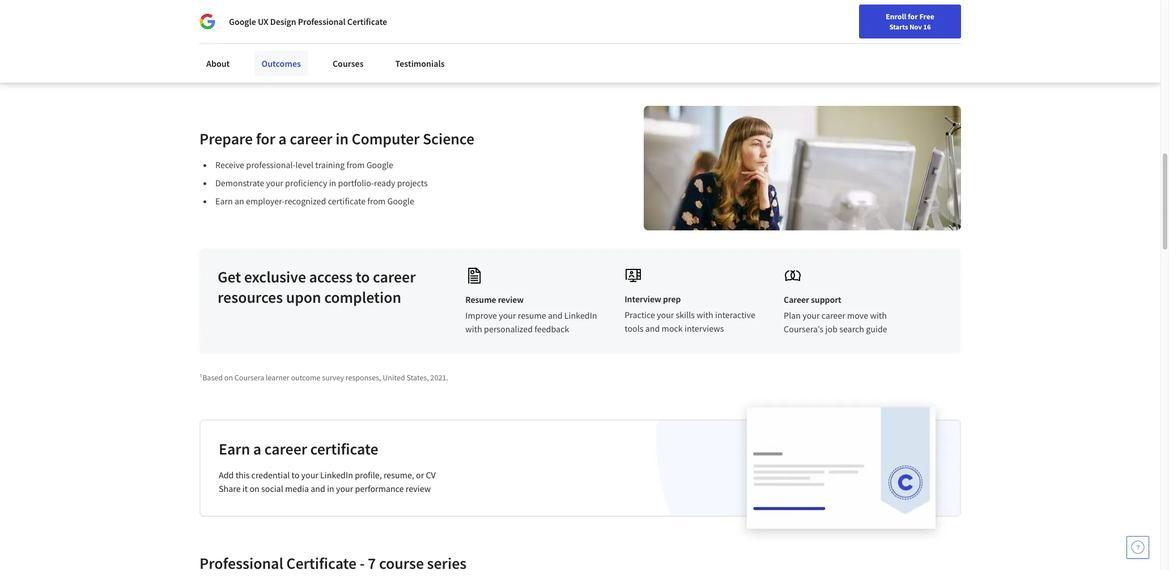 Task type: describe. For each thing, give the bounding box(es) containing it.
training
[[315, 159, 345, 170]]

recognized
[[285, 195, 326, 207]]

about
[[265, 38, 288, 50]]

interviews
[[685, 323, 724, 334]]

enroll
[[886, 11, 906, 22]]

interview
[[625, 294, 661, 305]]

career inside career support plan your career move with coursera's job search guide
[[822, 310, 846, 321]]

an
[[235, 195, 244, 207]]

media
[[285, 483, 309, 495]]

courses link
[[326, 51, 370, 76]]

personalized
[[484, 324, 533, 335]]

more
[[242, 38, 263, 50]]

portfolio-
[[338, 177, 374, 189]]

career inside get exclusive access to career resources upon completion
[[373, 267, 416, 287]]

coursera enterprise logos image
[[708, 0, 935, 42]]

resume
[[518, 310, 546, 321]]

professional
[[298, 16, 346, 27]]

access
[[309, 267, 353, 287]]

outcomes
[[262, 58, 301, 69]]

prep
[[663, 294, 681, 305]]

certificate
[[347, 16, 387, 27]]

earn a career certificate
[[219, 439, 378, 460]]

your left performance
[[336, 483, 353, 495]]

¹based
[[200, 373, 223, 383]]

resources
[[218, 287, 283, 308]]

enroll for free starts nov 16
[[886, 11, 935, 31]]

for for in
[[256, 129, 275, 149]]

add this credential to your linkedin profile, resume, or cv share it on social media and in your performance review
[[219, 470, 436, 495]]

improve
[[466, 310, 497, 321]]

2021.
[[431, 373, 448, 383]]

resume review improve your resume and linkedin with personalized feedback
[[466, 294, 597, 335]]

your inside the find your new career link
[[862, 13, 877, 23]]

how
[[246, 0, 275, 6]]

move
[[847, 310, 868, 321]]

1 vertical spatial certificate
[[310, 439, 378, 460]]

testimonials
[[395, 58, 445, 69]]

proficiency
[[285, 177, 327, 189]]

review inside add this credential to your linkedin profile, resume, or cv share it on social media and in your performance review
[[406, 483, 431, 495]]

receive
[[215, 159, 244, 170]]

coursera's
[[784, 324, 824, 335]]

top
[[371, 0, 394, 6]]

0 vertical spatial certificate
[[328, 195, 366, 207]]

and inside resume review improve your resume and linkedin with personalized feedback
[[548, 310, 563, 321]]

learn
[[218, 38, 241, 50]]

skills inside see how employees at top companies are mastering in-demand skills
[[295, 6, 330, 26]]

this
[[236, 470, 250, 481]]

starts
[[890, 22, 908, 31]]

business
[[340, 38, 375, 50]]

earn an employer-recognized certificate from google
[[215, 195, 414, 207]]

find
[[846, 13, 861, 23]]

0 horizontal spatial on
[[224, 373, 233, 383]]

google ux design professional certificate
[[229, 16, 387, 27]]

coursera career certificate image
[[747, 408, 936, 529]]

your inside interview prep practice your skills with interactive tools and mock interviews
[[657, 309, 674, 321]]

1 vertical spatial coursera
[[235, 373, 264, 383]]

for for nov
[[908, 11, 918, 22]]

add
[[219, 470, 234, 481]]

outcomes link
[[255, 51, 308, 76]]

1 vertical spatial google
[[367, 159, 393, 170]]

earn for earn a career certificate
[[219, 439, 250, 460]]

job
[[826, 324, 838, 335]]

resume,
[[384, 470, 414, 481]]

tools
[[625, 323, 644, 334]]

employees
[[278, 0, 352, 6]]

plan
[[784, 310, 801, 321]]

see how employees at top companies are mastering in-demand skills
[[218, 0, 567, 26]]

or
[[416, 470, 424, 481]]

receive professional-level training from google
[[215, 159, 393, 170]]

2 vertical spatial google
[[387, 195, 414, 207]]

english
[[943, 13, 971, 24]]

companies
[[398, 0, 471, 6]]

search
[[840, 324, 864, 335]]

your up media
[[301, 470, 318, 481]]

free
[[920, 11, 935, 22]]

help center image
[[1131, 541, 1145, 555]]

nov
[[910, 22, 922, 31]]

professional-
[[246, 159, 296, 170]]

at
[[355, 0, 368, 6]]

0 vertical spatial coursera
[[290, 38, 325, 50]]

with inside interview prep practice your skills with interactive tools and mock interviews
[[697, 309, 713, 321]]

get
[[218, 267, 241, 287]]

courses
[[333, 58, 364, 69]]

0 vertical spatial from
[[347, 159, 365, 170]]



Task type: locate. For each thing, give the bounding box(es) containing it.
upon
[[286, 287, 321, 308]]

from up portfolio-
[[347, 159, 365, 170]]

skills up mock at the bottom right
[[676, 309, 695, 321]]

1 horizontal spatial skills
[[676, 309, 695, 321]]

your inside career support plan your career move with coursera's job search guide
[[803, 310, 820, 321]]

1 horizontal spatial career
[[895, 13, 917, 23]]

coursera left learner
[[235, 373, 264, 383]]

projects
[[397, 177, 428, 189]]

google
[[229, 16, 256, 27], [367, 159, 393, 170], [387, 195, 414, 207]]

prepare
[[200, 129, 253, 149]]

science
[[423, 129, 474, 149]]

0 horizontal spatial skills
[[295, 6, 330, 26]]

outcome
[[291, 373, 321, 383]]

0 horizontal spatial for
[[256, 129, 275, 149]]

a up professional- on the left of the page
[[278, 129, 287, 149]]

review
[[498, 294, 524, 305], [406, 483, 431, 495]]

0 horizontal spatial linkedin
[[320, 470, 353, 481]]

computer
[[352, 129, 420, 149]]

career up plan
[[784, 294, 809, 305]]

a
[[278, 129, 287, 149], [253, 439, 261, 460]]

2 vertical spatial for
[[256, 129, 275, 149]]

linkedin inside add this credential to your linkedin profile, resume, or cv share it on social media and in your performance review
[[320, 470, 353, 481]]

for
[[908, 11, 918, 22], [327, 38, 339, 50], [256, 129, 275, 149]]

it
[[242, 483, 248, 495]]

with up guide
[[870, 310, 887, 321]]

design
[[270, 16, 296, 27]]

your up coursera's
[[803, 310, 820, 321]]

testimonials link
[[389, 51, 452, 76]]

profile,
[[355, 470, 382, 481]]

with down improve
[[466, 324, 482, 335]]

career inside career support plan your career move with coursera's job search guide
[[784, 294, 809, 305]]

0 vertical spatial a
[[278, 129, 287, 149]]

to for your
[[292, 470, 299, 481]]

to inside add this credential to your linkedin profile, resume, or cv share it on social media and in your performance review
[[292, 470, 299, 481]]

practice
[[625, 309, 655, 321]]

0 vertical spatial career
[[895, 13, 917, 23]]

1 vertical spatial in
[[329, 177, 336, 189]]

in down training
[[329, 177, 336, 189]]

with inside career support plan your career move with coursera's job search guide
[[870, 310, 887, 321]]

1 horizontal spatial coursera
[[290, 38, 325, 50]]

your up mock at the bottom right
[[657, 309, 674, 321]]

2 vertical spatial in
[[327, 483, 334, 495]]

0 horizontal spatial review
[[406, 483, 431, 495]]

earn
[[215, 195, 233, 207], [219, 439, 250, 460]]

see
[[218, 0, 243, 6]]

about link
[[200, 51, 237, 76]]

16
[[923, 22, 931, 31]]

and right media
[[311, 483, 325, 495]]

find your new career link
[[841, 11, 923, 26]]

social
[[261, 483, 283, 495]]

review up resume on the left of the page
[[498, 294, 524, 305]]

0 horizontal spatial coursera
[[235, 373, 264, 383]]

in up training
[[336, 129, 349, 149]]

1 vertical spatial and
[[645, 323, 660, 334]]

to up media
[[292, 470, 299, 481]]

0 vertical spatial skills
[[295, 6, 330, 26]]

1 horizontal spatial a
[[278, 129, 287, 149]]

1 vertical spatial earn
[[219, 439, 250, 460]]

for inside the enroll for free starts nov 16
[[908, 11, 918, 22]]

ux
[[258, 16, 268, 27]]

¹based on coursera learner outcome survey responses, united states, 2021.
[[200, 373, 448, 383]]

skills up learn more about coursera for business link
[[295, 6, 330, 26]]

learn more about coursera for business link
[[218, 38, 375, 50]]

and right tools
[[645, 323, 660, 334]]

performance
[[355, 483, 404, 495]]

certificate up profile,
[[310, 439, 378, 460]]

skills
[[295, 6, 330, 26], [676, 309, 695, 321]]

certificate
[[328, 195, 366, 207], [310, 439, 378, 460]]

guide
[[866, 324, 887, 335]]

2 vertical spatial and
[[311, 483, 325, 495]]

in-
[[218, 6, 236, 26]]

1 horizontal spatial review
[[498, 294, 524, 305]]

1 horizontal spatial to
[[356, 267, 370, 287]]

your up personalized
[[499, 310, 516, 321]]

learn more about coursera for business
[[218, 38, 375, 50]]

on right it
[[250, 483, 259, 495]]

learner
[[266, 373, 289, 383]]

2 horizontal spatial and
[[645, 323, 660, 334]]

survey
[[322, 373, 344, 383]]

1 vertical spatial linkedin
[[320, 470, 353, 481]]

are
[[474, 0, 496, 6]]

feedback
[[535, 324, 569, 335]]

linkedin up feedback
[[564, 310, 597, 321]]

with up interviews
[[697, 309, 713, 321]]

and up feedback
[[548, 310, 563, 321]]

1 vertical spatial from
[[367, 195, 386, 207]]

demand
[[236, 6, 292, 26]]

None search field
[[162, 7, 434, 30]]

google left ux
[[229, 16, 256, 27]]

1 horizontal spatial for
[[327, 38, 339, 50]]

to for career
[[356, 267, 370, 287]]

0 vertical spatial for
[[908, 11, 918, 22]]

level
[[296, 159, 313, 170]]

your
[[862, 13, 877, 23], [266, 177, 283, 189], [657, 309, 674, 321], [499, 310, 516, 321], [803, 310, 820, 321], [301, 470, 318, 481], [336, 483, 353, 495]]

1 horizontal spatial linkedin
[[564, 310, 597, 321]]

interview prep practice your skills with interactive tools and mock interviews
[[625, 294, 755, 334]]

career right new
[[895, 13, 917, 23]]

2 horizontal spatial for
[[908, 11, 918, 22]]

review inside resume review improve your resume and linkedin with personalized feedback
[[498, 294, 524, 305]]

your right find at top right
[[862, 13, 877, 23]]

responses,
[[346, 373, 381, 383]]

0 vertical spatial in
[[336, 129, 349, 149]]

earn up add
[[219, 439, 250, 460]]

for up nov
[[908, 11, 918, 22]]

about
[[206, 58, 230, 69]]

career
[[895, 13, 917, 23], [784, 294, 809, 305]]

0 horizontal spatial career
[[784, 294, 809, 305]]

1 horizontal spatial on
[[250, 483, 259, 495]]

completion
[[324, 287, 401, 308]]

linkedin left profile,
[[320, 470, 353, 481]]

0 horizontal spatial from
[[347, 159, 365, 170]]

linkedin
[[564, 310, 597, 321], [320, 470, 353, 481]]

exclusive
[[244, 267, 306, 287]]

and inside add this credential to your linkedin profile, resume, or cv share it on social media and in your performance review
[[311, 483, 325, 495]]

resume
[[466, 294, 496, 305]]

0 vertical spatial to
[[356, 267, 370, 287]]

in inside add this credential to your linkedin profile, resume, or cv share it on social media and in your performance review
[[327, 483, 334, 495]]

to right access
[[356, 267, 370, 287]]

google up ready
[[367, 159, 393, 170]]

1 vertical spatial career
[[784, 294, 809, 305]]

earn left the an
[[215, 195, 233, 207]]

0 horizontal spatial and
[[311, 483, 325, 495]]

skills inside interview prep practice your skills with interactive tools and mock interviews
[[676, 309, 695, 321]]

on inside add this credential to your linkedin profile, resume, or cv share it on social media and in your performance review
[[250, 483, 259, 495]]

0 horizontal spatial to
[[292, 470, 299, 481]]

0 vertical spatial and
[[548, 310, 563, 321]]

1 horizontal spatial with
[[697, 309, 713, 321]]

1 horizontal spatial and
[[548, 310, 563, 321]]

a up credential
[[253, 439, 261, 460]]

1 vertical spatial review
[[406, 483, 431, 495]]

review down 'or' on the left of page
[[406, 483, 431, 495]]

1 horizontal spatial from
[[367, 195, 386, 207]]

career support plan your career move with coursera's job search guide
[[784, 294, 887, 335]]

1 vertical spatial a
[[253, 439, 261, 460]]

share
[[219, 483, 241, 495]]

to inside get exclusive access to career resources upon completion
[[356, 267, 370, 287]]

1 vertical spatial skills
[[676, 309, 695, 321]]

coursera down google ux design professional certificate
[[290, 38, 325, 50]]

credential
[[251, 470, 290, 481]]

interactive
[[715, 309, 755, 321]]

with inside resume review improve your resume and linkedin with personalized feedback
[[466, 324, 482, 335]]

states,
[[407, 373, 429, 383]]

united
[[383, 373, 405, 383]]

coursera
[[290, 38, 325, 50], [235, 373, 264, 383]]

from down ready
[[367, 195, 386, 207]]

google image
[[200, 14, 215, 29]]

google down projects at the left
[[387, 195, 414, 207]]

0 vertical spatial on
[[224, 373, 233, 383]]

0 horizontal spatial with
[[466, 324, 482, 335]]

1 vertical spatial to
[[292, 470, 299, 481]]

0 vertical spatial earn
[[215, 195, 233, 207]]

mastering
[[499, 0, 567, 6]]

find your new career
[[846, 13, 917, 23]]

0 vertical spatial linkedin
[[564, 310, 597, 321]]

your down professional- on the left of the page
[[266, 177, 283, 189]]

prepare for a career in computer science
[[200, 129, 474, 149]]

for up courses link
[[327, 38, 339, 50]]

and inside interview prep practice your skills with interactive tools and mock interviews
[[645, 323, 660, 334]]

ready
[[374, 177, 395, 189]]

2 horizontal spatial with
[[870, 310, 887, 321]]

in right media
[[327, 483, 334, 495]]

0 horizontal spatial a
[[253, 439, 261, 460]]

earn for earn an employer-recognized certificate from google
[[215, 195, 233, 207]]

new
[[879, 13, 894, 23]]

0 vertical spatial review
[[498, 294, 524, 305]]

1 vertical spatial on
[[250, 483, 259, 495]]

cv
[[426, 470, 436, 481]]

for up professional- on the left of the page
[[256, 129, 275, 149]]

on
[[224, 373, 233, 383], [250, 483, 259, 495]]

on right ¹based on the bottom left
[[224, 373, 233, 383]]

1 vertical spatial for
[[327, 38, 339, 50]]

linkedin inside resume review improve your resume and linkedin with personalized feedback
[[564, 310, 597, 321]]

0 vertical spatial google
[[229, 16, 256, 27]]

demonstrate
[[215, 177, 264, 189]]

english button
[[923, 0, 991, 37]]

certificate down portfolio-
[[328, 195, 366, 207]]

mock
[[662, 323, 683, 334]]

support
[[811, 294, 842, 305]]

demonstrate your proficiency in portfolio-ready projects
[[215, 177, 428, 189]]

your inside resume review improve your resume and linkedin with personalized feedback
[[499, 310, 516, 321]]



Task type: vqa. For each thing, say whether or not it's contained in the screenshot.
"skills" to the left
yes



